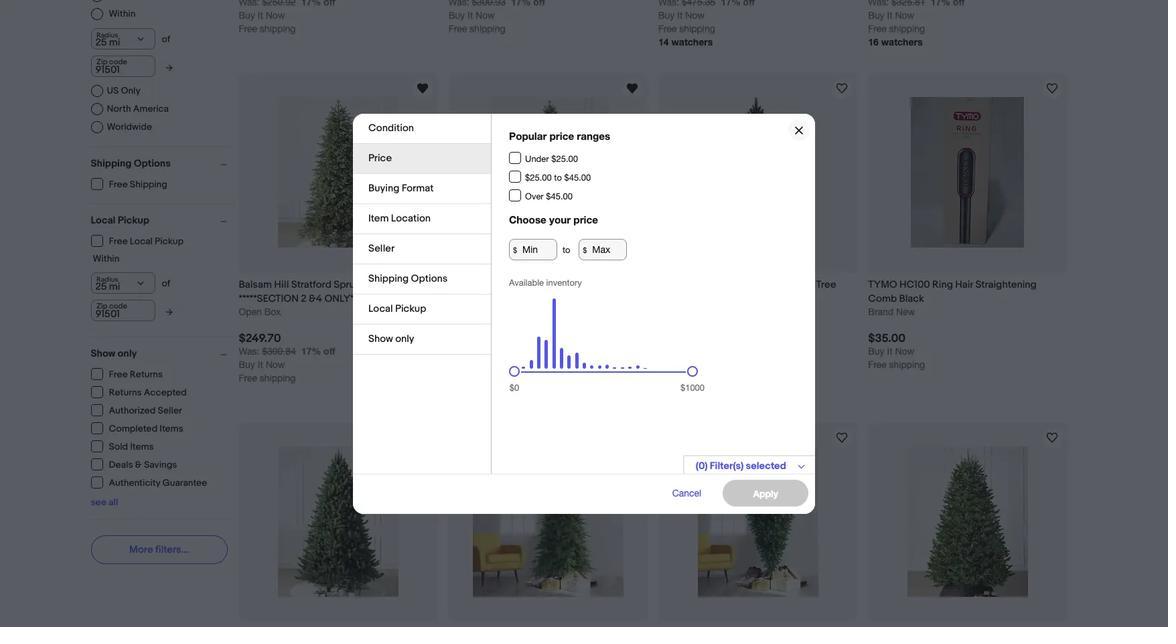Task type: describe. For each thing, give the bounding box(es) containing it.
0 vertical spatial shipping
[[91, 157, 132, 170]]

lights
[[469, 293, 494, 305]]

free inside $35.00 buy it now free shipping
[[869, 360, 887, 370]]

buy it now free shipping 16 watchers
[[869, 10, 925, 48]]

9'
[[369, 278, 377, 291]]

only
[[121, 85, 140, 96]]

seller inside tab list
[[369, 242, 395, 255]]

(0) filter(s) selected button
[[683, 455, 815, 476]]

you are watching this item, click to unwatch image for balsam hill stratford spruce  9' *****section 2 &4 only**** w/ clear
[[415, 81, 431, 97]]

local inside 'link'
[[130, 236, 153, 247]]

authorized seller
[[109, 405, 182, 417]]

returns accepted
[[109, 387, 187, 399]]

only inside tab list
[[395, 333, 415, 345]]

it inside $35.00 buy it now free shipping
[[888, 346, 893, 357]]

hill for silverado
[[484, 278, 499, 291]]

0 vertical spatial $25.00
[[552, 154, 578, 164]]

choose your price
[[509, 214, 598, 226]]

more filters...
[[129, 544, 189, 556]]

free returns link
[[91, 368, 164, 381]]

open inside balsam hill silverado slim 7' candlelight led lights 2809585 open box
[[449, 307, 472, 317]]

balsam hill 5.5' bh fraser fir christmas tree with color and clear light 2804563 image
[[908, 447, 1028, 598]]

1 vertical spatial $45.00
[[546, 191, 573, 201]]

new
[[897, 307, 915, 317]]

6'
[[682, 293, 689, 305]]

it inside '$249.70 was: $300.84 17% off buy it now free shipping'
[[258, 360, 263, 370]]

balsam hill silverado slim 7' candlelight led lights 2809585 link
[[449, 278, 648, 306]]

free shipping link
[[91, 178, 168, 190]]

$35.00
[[869, 332, 906, 346]]

box inside balsam hill silverado slim 7' candlelight led lights 2809585 open box
[[474, 307, 491, 317]]

stratford
[[291, 278, 332, 291]]

see all button
[[91, 497, 118, 508]]

authorized
[[109, 405, 156, 417]]

only****
[[325, 293, 365, 305]]

price
[[369, 152, 392, 165]]

hair
[[956, 278, 974, 291]]

balsam hill silverado slim 7' candlelight led lights 2809585 image
[[488, 97, 608, 248]]

tymo hc100 ring hair straightening comb black heading
[[869, 278, 1037, 305]]

authenticity guarantee
[[109, 478, 207, 489]]

brand
[[869, 307, 894, 317]]

hc100
[[900, 278, 931, 291]]

0 horizontal spatial local pickup
[[91, 214, 149, 227]]

available inventory
[[509, 278, 582, 288]]

shipping inside tab list
[[369, 272, 409, 285]]

1 vertical spatial within
[[93, 253, 119, 264]]

unlit
[[659, 293, 680, 305]]

shipping inside buy it now free shipping 14 watchers
[[680, 24, 716, 34]]

14
[[659, 36, 669, 48]]

black inside tymo hc100 ring hair straightening comb black brand new
[[900, 293, 925, 305]]

cancel
[[673, 488, 702, 499]]

slim
[[546, 278, 566, 291]]

0 vertical spatial local
[[91, 214, 116, 227]]

format
[[402, 182, 434, 195]]

under
[[525, 154, 549, 164]]

black inside "treetopia tuxedo black christmas tree unlit 6' artificial christmas tree"
[[740, 278, 765, 291]]

item location
[[369, 212, 431, 225]]

see all
[[91, 497, 118, 508]]

balsam hill stratford spruce  9' *****section 2 &4 only**** w/ clear open box
[[239, 278, 404, 317]]

balsam hill 7.5 vermont white spruce with defective candlelight image
[[278, 447, 399, 598]]

ranges
[[577, 130, 611, 142]]

selected
[[746, 460, 787, 473]]

(0) filter(s) selected
[[696, 460, 787, 473]]

off inside was: $500.64 17% off buy it now free shipping
[[534, 346, 545, 357]]

show inside tab list
[[369, 333, 393, 345]]

was: inside '$249.70 was: $300.84 17% off buy it now free shipping'
[[239, 346, 260, 357]]

2809585
[[496, 293, 538, 305]]

0 vertical spatial tree
[[816, 278, 837, 291]]

tymo hc100 ring hair straightening comb black brand new
[[869, 278, 1037, 317]]

silverado
[[501, 278, 544, 291]]

0 vertical spatial options
[[134, 157, 171, 170]]

local inside tab list
[[369, 303, 393, 315]]

items for sold items
[[130, 442, 154, 453]]

watch treetopia upside down 7' christmas tree with led clear lights image
[[834, 430, 850, 446]]

guarantee
[[162, 478, 207, 489]]

balsam for balsam hill stratford spruce  9' *****section 2 &4 only**** w/ clear
[[239, 278, 272, 291]]

returns accepted link
[[91, 386, 188, 399]]

america
[[133, 103, 169, 114]]

treetopia upside down 7' christmas tree with led clear lights image
[[698, 447, 819, 598]]

&4
[[309, 293, 322, 305]]

0 horizontal spatial show only
[[91, 347, 137, 360]]

free local pickup
[[109, 236, 184, 247]]

was: $500.64 17% off buy it now free shipping
[[449, 346, 545, 384]]

treetopia tuxedo black christmas tree unlit 6' artificial christmas tree
[[659, 278, 837, 305]]

over $45.00
[[525, 191, 573, 201]]

free shipping
[[109, 179, 167, 190]]

shipping options inside tab list
[[369, 272, 448, 285]]

1 apply within filter image from the top
[[166, 63, 173, 72]]

artificial
[[692, 293, 729, 305]]

inventory
[[547, 278, 582, 288]]

it inside buy it now free shipping 14 watchers
[[678, 10, 683, 21]]

completed
[[109, 423, 158, 435]]

1 vertical spatial $25.00
[[525, 172, 552, 182]]

location
[[391, 212, 431, 225]]

it inside was: $500.64 17% off buy it now free shipping
[[468, 360, 473, 370]]

buying format
[[369, 182, 434, 195]]

*****section
[[239, 293, 299, 305]]

0 horizontal spatial seller
[[158, 405, 182, 417]]

pickup inside tab list
[[395, 303, 426, 315]]

Maximum Value in $ text field
[[579, 239, 627, 260]]

treetopia tuxedo black christmas tree unlit 6' artificial christmas tree link
[[659, 278, 858, 306]]

item
[[369, 212, 389, 225]]

tymo hc100 ring hair straightening comb black image
[[912, 97, 1025, 248]]

balsam hill stratford spruce  9'  *****section 2 &4 only**** w/ clear image
[[278, 97, 399, 248]]

now inside buy it now free shipping 14 watchers
[[686, 10, 705, 21]]

buy inside '$249.70 was: $300.84 17% off buy it now free shipping'
[[239, 360, 255, 370]]

box inside balsam hill stratford spruce  9' *****section 2 &4 only**** w/ clear open box
[[264, 307, 281, 317]]

all
[[109, 497, 118, 508]]

off inside '$249.70 was: $300.84 17% off buy it now free shipping'
[[324, 346, 335, 357]]

2
[[301, 293, 307, 305]]

more
[[129, 544, 153, 556]]

see
[[91, 497, 106, 508]]

16
[[869, 36, 879, 48]]

Minimum Value in $ text field
[[509, 239, 557, 260]]

show only button
[[91, 347, 233, 360]]

shipping inside was: $500.64 17% off buy it now free shipping
[[470, 373, 506, 384]]

led
[[449, 293, 466, 305]]

buy inside was: $500.64 17% off buy it now free shipping
[[449, 360, 465, 370]]

shipping options button
[[91, 157, 233, 170]]

free returns
[[109, 369, 163, 381]]

balsam hill silverado slim 7' candlelight led lights 2809585 open box
[[449, 278, 631, 317]]



Task type: vqa. For each thing, say whether or not it's contained in the screenshot.
over $45.00
yes



Task type: locate. For each thing, give the bounding box(es) containing it.
0 horizontal spatial only
[[118, 347, 137, 360]]

only
[[395, 333, 415, 345], [118, 347, 137, 360]]

shipping inside "buy it now free shipping 16 watchers"
[[890, 24, 925, 34]]

show only
[[369, 333, 415, 345], [91, 347, 137, 360]]

$25.00 to $45.00
[[525, 172, 591, 182]]

1 horizontal spatial tree
[[816, 278, 837, 291]]

local down 9'
[[369, 303, 393, 315]]

1 vertical spatial returns
[[109, 387, 142, 399]]

within
[[109, 8, 136, 19], [93, 253, 119, 264]]

show
[[369, 333, 393, 345], [91, 347, 115, 360]]

options up free shipping
[[134, 157, 171, 170]]

1 horizontal spatial hill
[[484, 278, 499, 291]]

w/
[[367, 293, 379, 305]]

dialog
[[0, 0, 1169, 628]]

was:
[[239, 346, 260, 357], [449, 346, 469, 357]]

balsam inside balsam hill silverado slim 7' candlelight led lights 2809585 open box
[[449, 278, 482, 291]]

0 vertical spatial show only
[[369, 333, 415, 345]]

1 horizontal spatial black
[[900, 293, 925, 305]]

graph of available inventory between $0 and $1000+ image
[[509, 278, 700, 377]]

shipping options
[[91, 157, 171, 170], [369, 272, 448, 285]]

was: left $500.64
[[449, 346, 469, 357]]

$ for the minimum value in $ text field
[[513, 245, 517, 254]]

apply within filter image
[[166, 63, 173, 72], [166, 308, 173, 317]]

1 horizontal spatial you are watching this item, click to unwatch image
[[624, 81, 641, 97]]

shipping inside 'free shipping' link
[[130, 179, 167, 190]]

was: inside was: $500.64 17% off buy it now free shipping
[[449, 346, 469, 357]]

to down under $25.00
[[554, 172, 562, 182]]

off right $500.64
[[534, 346, 545, 357]]

price right your
[[574, 214, 598, 226]]

local pickup
[[91, 214, 149, 227], [369, 303, 426, 315]]

watchers for 14 watchers
[[672, 36, 713, 48]]

buying
[[369, 182, 400, 195]]

0 horizontal spatial buy it now free shipping
[[239, 10, 296, 34]]

of for second apply within filter image from the bottom
[[162, 33, 170, 45]]

tab list containing condition
[[353, 114, 491, 355]]

more filters... button
[[91, 536, 227, 565]]

local up free local pickup 'link'
[[91, 214, 116, 227]]

1 vertical spatial only
[[118, 347, 137, 360]]

$45.00
[[565, 172, 591, 182], [546, 191, 573, 201]]

2 hill from the left
[[484, 278, 499, 291]]

savings
[[144, 460, 177, 471]]

$
[[513, 245, 517, 254], [583, 245, 587, 254]]

2 horizontal spatial pickup
[[395, 303, 426, 315]]

2 watchers from the left
[[882, 36, 923, 48]]

0 horizontal spatial was:
[[239, 346, 260, 357]]

open
[[239, 307, 262, 317], [449, 307, 472, 317]]

seller down "item"
[[369, 242, 395, 255]]

watchers right the 14
[[672, 36, 713, 48]]

tree
[[816, 278, 837, 291], [780, 293, 800, 305]]

1 open from the left
[[239, 307, 262, 317]]

hill inside balsam hill silverado slim 7' candlelight led lights 2809585 open box
[[484, 278, 499, 291]]

watchers inside "buy it now free shipping 16 watchers"
[[882, 36, 923, 48]]

free local pickup link
[[91, 235, 184, 247]]

0 vertical spatial price
[[550, 130, 574, 142]]

buy inside $35.00 buy it now free shipping
[[869, 346, 885, 357]]

1 horizontal spatial show only
[[369, 333, 415, 345]]

2 was: from the left
[[449, 346, 469, 357]]

buy
[[239, 10, 255, 21], [449, 10, 465, 21], [659, 10, 675, 21], [869, 10, 885, 21], [869, 346, 885, 357], [239, 360, 255, 370], [449, 360, 465, 370], [659, 360, 675, 370]]

1 horizontal spatial local
[[130, 236, 153, 247]]

$25.00 up the $25.00 to $45.00
[[552, 154, 578, 164]]

0 horizontal spatial open
[[239, 307, 262, 317]]

hill up *****section on the left of the page
[[274, 278, 289, 291]]

straightening
[[976, 278, 1037, 291]]

filters...
[[155, 544, 189, 556]]

1 vertical spatial black
[[900, 293, 925, 305]]

1 vertical spatial shipping options
[[369, 272, 448, 285]]

17% right $500.64
[[511, 346, 531, 357]]

black right tuxedo
[[740, 278, 765, 291]]

returns down free returns 'link'
[[109, 387, 142, 399]]

0 vertical spatial $45.00
[[565, 172, 591, 182]]

balsam up led
[[449, 278, 482, 291]]

accepted
[[144, 387, 187, 399]]

over
[[525, 191, 544, 201]]

shipping options up 'free shipping' link at top
[[91, 157, 171, 170]]

buy it now free shipping
[[239, 10, 296, 34], [449, 10, 506, 34], [659, 360, 716, 384]]

now inside $35.00 buy it now free shipping
[[895, 346, 915, 357]]

black up new on the right
[[900, 293, 925, 305]]

1 vertical spatial apply within filter image
[[166, 308, 173, 317]]

2 horizontal spatial local
[[369, 303, 393, 315]]

only up free returns 'link'
[[118, 347, 137, 360]]

1 vertical spatial christmas
[[731, 293, 778, 305]]

0 horizontal spatial to
[[554, 172, 562, 182]]

1 vertical spatial show only
[[91, 347, 137, 360]]

0 vertical spatial local pickup
[[91, 214, 149, 227]]

filter(s)
[[710, 460, 744, 473]]

shipping options up clear
[[369, 272, 448, 285]]

$300.84
[[262, 346, 296, 357]]

treetopia tuxedo black christmas tree unlit 6' artificial christmas tree heading
[[659, 278, 837, 305]]

condition
[[369, 122, 414, 134]]

watch balsam hill 5.5' bh fraser fir christmas tree with color and clear light 2804563 image
[[1044, 430, 1060, 446]]

box down 'lights'
[[474, 307, 491, 317]]

candlelight
[[578, 278, 631, 291]]

0 vertical spatial black
[[740, 278, 765, 291]]

17%
[[301, 346, 321, 357], [511, 346, 531, 357]]

1 horizontal spatial items
[[160, 423, 183, 435]]

christmas
[[767, 278, 814, 291], [731, 293, 778, 305]]

None text field
[[239, 0, 296, 8], [449, 0, 506, 8], [659, 0, 716, 8], [91, 55, 155, 77], [239, 346, 296, 357], [239, 0, 296, 8], [449, 0, 506, 8], [659, 0, 716, 8], [91, 55, 155, 77], [239, 346, 296, 357]]

0 vertical spatial pickup
[[118, 214, 149, 227]]

2 horizontal spatial buy it now free shipping
[[659, 360, 716, 384]]

hill for stratford
[[274, 278, 289, 291]]

0 vertical spatial apply within filter image
[[166, 63, 173, 72]]

us only
[[107, 85, 140, 96]]

tab list
[[353, 114, 491, 355]]

$500.64
[[472, 346, 506, 357]]

0 horizontal spatial balsam
[[239, 278, 272, 291]]

1 vertical spatial local
[[130, 236, 153, 247]]

0 horizontal spatial local
[[91, 214, 116, 227]]

treetopia tuxedo black christmas tree unlit 6' artificial christmas tree image
[[716, 97, 800, 248]]

now inside "buy it now free shipping 16 watchers"
[[895, 10, 915, 21]]

show only down clear
[[369, 333, 415, 345]]

balsam inside balsam hill stratford spruce  9' *****section 2 &4 only**** w/ clear open box
[[239, 278, 272, 291]]

shipping inside '$249.70 was: $300.84 17% off buy it now free shipping'
[[260, 373, 296, 384]]

1 vertical spatial options
[[411, 272, 448, 285]]

0 horizontal spatial shipping options
[[91, 157, 171, 170]]

$249.70 was: $300.84 17% off buy it now free shipping
[[239, 332, 335, 384]]

to down your
[[563, 245, 571, 255]]

apply within filter image up show only "dropdown button"
[[166, 308, 173, 317]]

open down led
[[449, 307, 472, 317]]

sold items link
[[91, 441, 155, 453]]

authorized seller link
[[91, 404, 183, 417]]

of for first apply within filter image from the bottom of the page
[[162, 278, 170, 289]]

0 horizontal spatial show
[[91, 347, 115, 360]]

shipping down the shipping options dropdown button
[[130, 179, 167, 190]]

comb
[[869, 293, 897, 305]]

2 vertical spatial local
[[369, 303, 393, 315]]

it
[[258, 10, 263, 21], [468, 10, 473, 21], [678, 10, 683, 21], [888, 10, 893, 21], [888, 346, 893, 357], [258, 360, 263, 370], [468, 360, 473, 370], [678, 360, 683, 370]]

north
[[107, 103, 131, 114]]

0 vertical spatial only
[[395, 333, 415, 345]]

$25.00 down the under
[[525, 172, 552, 182]]

1 horizontal spatial watchers
[[882, 36, 923, 48]]

ring
[[933, 278, 953, 291]]

1 horizontal spatial to
[[563, 245, 571, 255]]

1 horizontal spatial seller
[[369, 242, 395, 255]]

returns inside 'link'
[[130, 369, 163, 381]]

1 horizontal spatial only
[[395, 333, 415, 345]]

cancel button
[[658, 480, 717, 507]]

watchers for 16 watchers
[[882, 36, 923, 48]]

2 of from the top
[[162, 278, 170, 289]]

hill inside balsam hill stratford spruce  9' *****section 2 &4 only**** w/ clear open box
[[274, 278, 289, 291]]

only down clear
[[395, 333, 415, 345]]

now
[[266, 10, 285, 21], [476, 10, 495, 21], [686, 10, 705, 21], [895, 10, 915, 21], [895, 346, 915, 357], [266, 360, 285, 370], [476, 360, 495, 370], [686, 360, 705, 370]]

buy inside buy it now free shipping 14 watchers
[[659, 10, 675, 21]]

1 horizontal spatial show
[[369, 333, 393, 345]]

2 $ from the left
[[583, 245, 587, 254]]

1 vertical spatial of
[[162, 278, 170, 289]]

show up free returns 'link'
[[91, 347, 115, 360]]

1 horizontal spatial 17%
[[511, 346, 531, 357]]

1 you are watching this item, click to unwatch image from the left
[[415, 81, 431, 97]]

balsam hill stratford spruce  9' *****section 2 &4 only**** w/ clear heading
[[239, 278, 404, 305]]

0 vertical spatial items
[[160, 423, 183, 435]]

free inside '$249.70 was: $300.84 17% off buy it now free shipping'
[[239, 373, 257, 384]]

buy inside "buy it now free shipping 16 watchers"
[[869, 10, 885, 21]]

1 watchers from the left
[[672, 36, 713, 48]]

watchers right 16
[[882, 36, 923, 48]]

None text field
[[869, 0, 926, 8], [91, 300, 155, 321], [449, 346, 506, 357], [869, 0, 926, 8], [91, 300, 155, 321], [449, 346, 506, 357]]

1 horizontal spatial options
[[411, 272, 448, 285]]

1 hill from the left
[[274, 278, 289, 291]]

under $25.00
[[525, 154, 578, 164]]

2 off from the left
[[534, 346, 545, 357]]

1 horizontal spatial shipping options
[[369, 272, 448, 285]]

worldwide link
[[91, 121, 152, 133]]

2 vertical spatial shipping
[[369, 272, 409, 285]]

seller
[[369, 242, 395, 255], [158, 405, 182, 417]]

hill
[[274, 278, 289, 291], [484, 278, 499, 291]]

1 vertical spatial price
[[574, 214, 598, 226]]

0 vertical spatial seller
[[369, 242, 395, 255]]

$35.00 buy it now free shipping
[[869, 332, 925, 370]]

free inside "buy it now free shipping 16 watchers"
[[869, 24, 887, 34]]

watch tymo hc100 ring hair straightening comb black image
[[1044, 81, 1060, 97]]

1 horizontal spatial box
[[474, 307, 491, 317]]

0 vertical spatial shipping options
[[91, 157, 171, 170]]

shipping inside $35.00 buy it now free shipping
[[890, 360, 925, 370]]

tab list inside dialog
[[353, 114, 491, 355]]

$ down choose
[[513, 245, 517, 254]]

0 vertical spatial show
[[369, 333, 393, 345]]

0 vertical spatial to
[[554, 172, 562, 182]]

1 17% from the left
[[301, 346, 321, 357]]

2 balsam from the left
[[449, 278, 482, 291]]

17% inside '$249.70 was: $300.84 17% off buy it now free shipping'
[[301, 346, 321, 357]]

1 horizontal spatial buy it now free shipping
[[449, 10, 506, 34]]

deals & savings link
[[91, 459, 178, 471]]

pickup
[[118, 214, 149, 227], [155, 236, 184, 247], [395, 303, 426, 315]]

options
[[134, 157, 171, 170], [411, 272, 448, 285]]

apply within filter image up america
[[166, 63, 173, 72]]

1 horizontal spatial balsam
[[449, 278, 482, 291]]

north america link
[[91, 103, 169, 115]]

$ up candlelight
[[583, 245, 587, 254]]

1 vertical spatial show
[[91, 347, 115, 360]]

2 you are watching this item, click to unwatch image from the left
[[624, 81, 641, 97]]

items up deals & savings
[[130, 442, 154, 453]]

shipping up 'free shipping' link at top
[[91, 157, 132, 170]]

open inside balsam hill stratford spruce  9' *****section 2 &4 only**** w/ clear open box
[[239, 307, 262, 317]]

you are watching this item, click to unwatch image
[[415, 81, 431, 97], [624, 81, 641, 97]]

it inside "buy it now free shipping 16 watchers"
[[888, 10, 893, 21]]

items for completed items
[[160, 423, 183, 435]]

hill up 'lights'
[[484, 278, 499, 291]]

free
[[239, 24, 257, 34], [449, 24, 467, 34], [659, 24, 677, 34], [869, 24, 887, 34], [109, 179, 128, 190], [109, 236, 128, 247], [869, 360, 887, 370], [109, 369, 128, 381], [239, 373, 257, 384], [449, 373, 467, 384], [659, 373, 677, 384]]

us
[[107, 85, 119, 96]]

items down authorized seller
[[160, 423, 183, 435]]

1 of from the top
[[162, 33, 170, 45]]

1 horizontal spatial $
[[583, 245, 587, 254]]

balsam hill silverado slim 7' candlelight led lights 2809585 heading
[[449, 278, 631, 305]]

open down *****section on the left of the page
[[239, 307, 262, 317]]

show only inside tab list
[[369, 333, 415, 345]]

available
[[509, 278, 544, 288]]

north america
[[107, 103, 169, 114]]

free inside was: $500.64 17% off buy it now free shipping
[[449, 373, 467, 384]]

1 off from the left
[[324, 346, 335, 357]]

$ for the maximum value in $ text field
[[583, 245, 587, 254]]

1 vertical spatial shipping
[[130, 179, 167, 190]]

local pickup up free local pickup 'link'
[[91, 214, 149, 227]]

local
[[91, 214, 116, 227], [130, 236, 153, 247], [369, 303, 393, 315]]

local pickup button
[[91, 214, 233, 227]]

pickup up free local pickup 'link'
[[118, 214, 149, 227]]

show down w/
[[369, 333, 393, 345]]

tuxedo
[[704, 278, 738, 291]]

was: down $249.70
[[239, 346, 260, 357]]

0 horizontal spatial black
[[740, 278, 765, 291]]

deals & savings
[[109, 460, 177, 471]]

popular price ranges
[[509, 130, 611, 142]]

1 vertical spatial to
[[563, 245, 571, 255]]

off
[[324, 346, 335, 357], [534, 346, 545, 357]]

tymo
[[869, 278, 898, 291]]

1 box from the left
[[264, 307, 281, 317]]

now inside '$249.70 was: $300.84 17% off buy it now free shipping'
[[266, 360, 285, 370]]

balsam
[[239, 278, 272, 291], [449, 278, 482, 291]]

balsam up *****section on the left of the page
[[239, 278, 272, 291]]

0 vertical spatial returns
[[130, 369, 163, 381]]

returns up the returns accepted
[[130, 369, 163, 381]]

sold items
[[109, 442, 154, 453]]

$45.00 down the $25.00 to $45.00
[[546, 191, 573, 201]]

clear
[[382, 293, 404, 305]]

pickup right w/
[[395, 303, 426, 315]]

$249.70
[[239, 332, 281, 346]]

1 vertical spatial seller
[[158, 405, 182, 417]]

1 vertical spatial tree
[[780, 293, 800, 305]]

tymo hc100 ring hair straightening comb black link
[[869, 278, 1068, 306]]

2 apply within filter image from the top
[[166, 308, 173, 317]]

&
[[135, 460, 142, 471]]

you are watching this item, click to unwatch image for balsam hill silverado slim 7' candlelight led lights 2809585
[[624, 81, 641, 97]]

show only up free returns 'link'
[[91, 347, 137, 360]]

0 horizontal spatial pickup
[[118, 214, 149, 227]]

your
[[549, 214, 571, 226]]

0 vertical spatial within
[[109, 8, 136, 19]]

1 horizontal spatial was:
[[449, 346, 469, 357]]

local down local pickup dropdown button
[[130, 236, 153, 247]]

pickup down local pickup dropdown button
[[155, 236, 184, 247]]

balsam for balsam hill silverado slim 7' candlelight led lights 2809585
[[449, 278, 482, 291]]

0 horizontal spatial watchers
[[672, 36, 713, 48]]

0 horizontal spatial items
[[130, 442, 154, 453]]

treetopia addison spruce  6' christmas tree with led  clear lights image
[[473, 447, 624, 598]]

off right $300.84
[[324, 346, 335, 357]]

0 horizontal spatial off
[[324, 346, 335, 357]]

0 horizontal spatial box
[[264, 307, 281, 317]]

pickup inside free local pickup 'link'
[[155, 236, 184, 247]]

0 horizontal spatial options
[[134, 157, 171, 170]]

0 horizontal spatial 17%
[[301, 346, 321, 357]]

2 open from the left
[[449, 307, 472, 317]]

0 horizontal spatial hill
[[274, 278, 289, 291]]

1 was: from the left
[[239, 346, 260, 357]]

0 horizontal spatial $
[[513, 245, 517, 254]]

1 vertical spatial items
[[130, 442, 154, 453]]

1 horizontal spatial local pickup
[[369, 303, 426, 315]]

1 vertical spatial pickup
[[155, 236, 184, 247]]

watchers inside buy it now free shipping 14 watchers
[[672, 36, 713, 48]]

17% right $300.84
[[301, 346, 321, 357]]

apply button
[[723, 480, 809, 507]]

1 $ from the left
[[513, 245, 517, 254]]

2 17% from the left
[[511, 346, 531, 357]]

0 horizontal spatial you are watching this item, click to unwatch image
[[415, 81, 431, 97]]

price up under $25.00
[[550, 130, 574, 142]]

now inside was: $500.64 17% off buy it now free shipping
[[476, 360, 495, 370]]

deals
[[109, 460, 133, 471]]

0 vertical spatial of
[[162, 33, 170, 45]]

free inside buy it now free shipping 14 watchers
[[659, 24, 677, 34]]

1 balsam from the left
[[239, 278, 272, 291]]

options inside tab list
[[411, 272, 448, 285]]

watch treetopia tuxedo black christmas tree unlit 6' artificial christmas tree image
[[834, 81, 850, 97]]

authenticity
[[109, 478, 160, 489]]

seller down accepted
[[158, 405, 182, 417]]

treetopia
[[659, 278, 702, 291]]

2 box from the left
[[474, 307, 491, 317]]

balsam hill stratford spruce  9' *****section 2 &4 only**** w/ clear link
[[239, 278, 438, 306]]

local pickup down 9'
[[369, 303, 426, 315]]

1 horizontal spatial pickup
[[155, 236, 184, 247]]

box down *****section on the left of the page
[[264, 307, 281, 317]]

17% inside was: $500.64 17% off buy it now free shipping
[[511, 346, 531, 357]]

$45.00 down under $25.00
[[565, 172, 591, 182]]

1 horizontal spatial open
[[449, 307, 472, 317]]

dialog containing condition
[[0, 0, 1169, 628]]

1 vertical spatial local pickup
[[369, 303, 426, 315]]

choose
[[509, 214, 547, 226]]

2 vertical spatial pickup
[[395, 303, 426, 315]]

shipping up clear
[[369, 272, 409, 285]]

1 horizontal spatial off
[[534, 346, 545, 357]]

0 vertical spatial christmas
[[767, 278, 814, 291]]

options right 9'
[[411, 272, 448, 285]]

0 horizontal spatial tree
[[780, 293, 800, 305]]

local pickup inside tab list
[[369, 303, 426, 315]]



